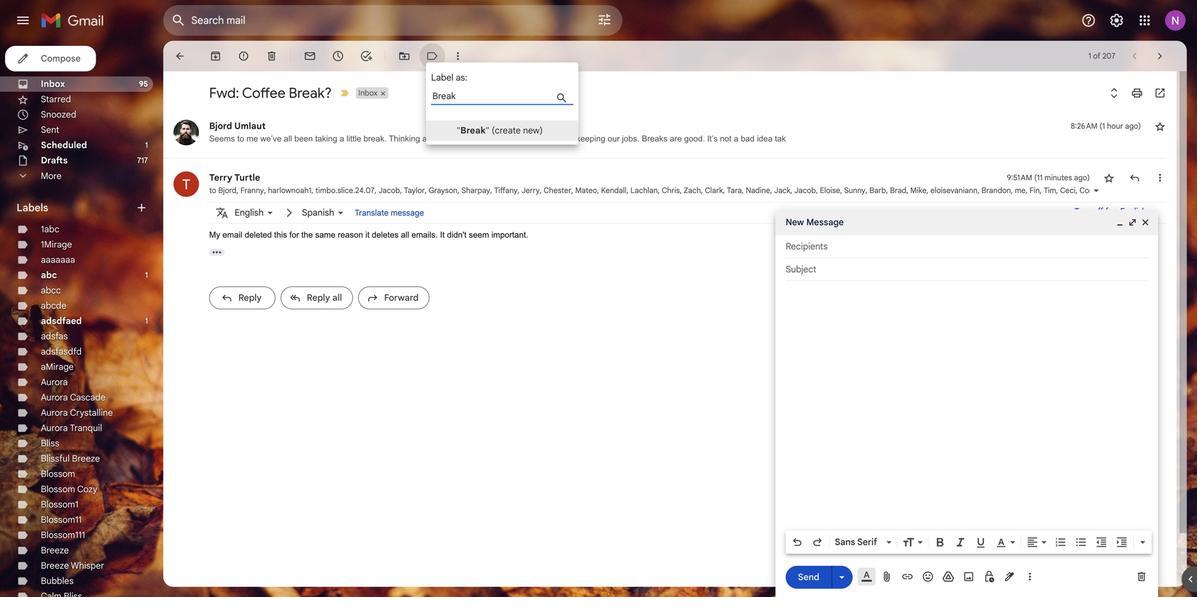 Task type: vqa. For each thing, say whether or not it's contained in the screenshot.
1st S from the right
no



Task type: locate. For each thing, give the bounding box(es) containing it.
are
[[670, 134, 682, 144]]

nadine
[[746, 186, 770, 196]]

1 horizontal spatial me
[[1015, 186, 1026, 196]]

aurora up the aurora tranquil link
[[41, 408, 68, 419]]

back to inbox image
[[173, 50, 186, 63]]

1 horizontal spatial about
[[553, 134, 574, 144]]

send button
[[786, 566, 832, 589]]

it's
[[707, 134, 718, 144]]

jacob up translate message
[[379, 186, 400, 196]]

aaaaaaa
[[41, 255, 75, 266]]

inbox up starred "link"
[[41, 78, 65, 90]]

reply down same
[[307, 292, 330, 304]]

for
[[289, 230, 299, 240]]

reply
[[238, 292, 262, 304], [307, 292, 330, 304]]

translate
[[355, 208, 389, 218]]

gmail image
[[41, 8, 110, 33]]

sent link
[[41, 124, 59, 136]]

95
[[139, 79, 148, 89]]

1 " from the left
[[457, 125, 460, 136]]

forward
[[384, 292, 419, 304]]

more send options image
[[836, 571, 848, 584]]

aurora for aurora link
[[41, 377, 68, 388]]

1 vertical spatial blossom
[[41, 484, 75, 495]]

inbox down add to tasks icon
[[359, 88, 378, 98]]

blossom11
[[41, 515, 82, 526]]

1 blossom from the top
[[41, 469, 75, 480]]

blossom111 link
[[41, 530, 85, 541]]

tim
[[1044, 186, 1056, 196]]

18 , from the left
[[742, 186, 744, 196]]

snoozed
[[41, 109, 76, 120]]

3 aurora from the top
[[41, 408, 68, 419]]

Search mail text field
[[191, 14, 561, 27]]

1 horizontal spatial a
[[734, 134, 739, 144]]

aurora
[[41, 377, 68, 388], [41, 392, 68, 403], [41, 408, 68, 419], [41, 423, 68, 434]]

2 aurora from the top
[[41, 392, 68, 403]]

0 horizontal spatial "
[[457, 125, 460, 136]]

labels navigation
[[0, 41, 163, 598]]

3 , from the left
[[312, 186, 314, 196]]

english right for:
[[1120, 206, 1147, 217]]

a right not
[[734, 134, 739, 144]]

1 our from the left
[[446, 134, 458, 144]]

settings image
[[1109, 13, 1125, 28]]

1 horizontal spatial jacob
[[795, 186, 816, 196]]

reply down deleted
[[238, 292, 262, 304]]

2 vertical spatial all
[[332, 292, 342, 304]]

9:51 am
[[1007, 173, 1032, 183]]

snoozed link
[[41, 109, 76, 120]]

new)
[[523, 125, 543, 136]]

aurora down amirage link
[[41, 377, 68, 388]]

23 , from the left
[[866, 186, 868, 196]]

not
[[720, 134, 732, 144]]

reason
[[338, 230, 363, 240]]

breeze
[[72, 454, 100, 465], [41, 545, 69, 557], [41, 561, 69, 572]]

lives
[[494, 134, 511, 144]]

1 vertical spatial breeze
[[41, 545, 69, 557]]

insert emoji ‪(⌘⇧2)‬ image
[[922, 571, 934, 584]]

breeze for breeze whisper
[[41, 561, 69, 572]]

blossom cozy
[[41, 484, 97, 495]]

0 horizontal spatial our
[[446, 134, 458, 144]]

connor
[[1080, 186, 1105, 196]]

0 horizontal spatial me
[[247, 134, 258, 144]]

all left emails.
[[401, 230, 409, 240]]

blossom for blossom cozy
[[41, 484, 75, 495]]

1 vertical spatial all
[[401, 230, 409, 240]]

breaks
[[642, 134, 668, 144]]

insert photo image
[[963, 571, 975, 584]]

1 horizontal spatial inbox
[[359, 88, 378, 98]]

personal
[[460, 134, 492, 144]]

jacob
[[379, 186, 400, 196], [795, 186, 816, 196]]

inbox for inbox link
[[41, 78, 65, 90]]

our left break
[[446, 134, 458, 144]]

2 our from the left
[[608, 134, 620, 144]]

abc link
[[41, 270, 57, 281]]

add to tasks image
[[360, 50, 373, 63]]

english down 'franny' at the left top of page
[[235, 207, 264, 218]]

report spam image
[[237, 50, 250, 63]]

1 of 207
[[1089, 51, 1116, 61]]

reply for reply all
[[307, 292, 330, 304]]

bliss
[[41, 438, 59, 449]]

16 , from the left
[[701, 186, 703, 196]]

blossom
[[41, 469, 75, 480], [41, 484, 75, 495]]

brandon
[[982, 186, 1011, 196]]

22 , from the left
[[840, 186, 842, 196]]

labels heading
[[17, 202, 135, 214]]

starred link
[[41, 94, 71, 105]]

0 vertical spatial all
[[284, 134, 292, 144]]

support image
[[1081, 13, 1096, 28]]

blossom down blissful
[[41, 469, 75, 480]]

list
[[163, 107, 1197, 321]]

2 vertical spatial breeze
[[41, 561, 69, 572]]

english inside list box
[[235, 207, 264, 218]]

0 horizontal spatial english
[[235, 207, 264, 218]]

deleted
[[245, 230, 272, 240]]

my email deleted this for the same reason it deletes all emails. it didn't seem important.
[[209, 230, 528, 240]]

breeze down 'blossom111'
[[41, 545, 69, 557]]

0 horizontal spatial reply
[[238, 292, 262, 304]]

thinking
[[522, 134, 551, 144]]

drafts
[[41, 155, 68, 166]]

0 horizontal spatial to
[[209, 186, 216, 196]]

delete image
[[265, 50, 278, 63]]

to down bjord umlaut
[[237, 134, 244, 144]]

2 a from the left
[[734, 134, 739, 144]]

it
[[365, 230, 370, 240]]

bjord down terry
[[218, 186, 236, 196]]

our left jobs.
[[608, 134, 620, 144]]

0 horizontal spatial jacob
[[379, 186, 400, 196]]

franny
[[240, 186, 264, 196]]

more
[[41, 170, 62, 182]]

me down 9:51 am in the top right of the page
[[1015, 186, 1026, 196]]

2 reply from the left
[[307, 292, 330, 304]]

Not starred checkbox
[[1103, 172, 1116, 184]]

aurora up bliss
[[41, 423, 68, 434]]

0 vertical spatial breeze
[[72, 454, 100, 465]]

terry turtle
[[209, 172, 260, 183]]

idea
[[757, 134, 773, 144]]

spanish option
[[302, 204, 334, 222]]

same
[[315, 230, 336, 240]]

breeze down tranquil at the bottom left
[[72, 454, 100, 465]]

bulleted list ‪(⌘⇧8)‬ image
[[1075, 536, 1088, 549]]

mike
[[910, 186, 927, 196]]

little
[[347, 134, 361, 144]]

sent
[[41, 124, 59, 136]]

jack
[[774, 186, 791, 196]]

0 horizontal spatial about
[[422, 134, 443, 144]]

more image
[[452, 50, 464, 63]]

inbox inside "button"
[[359, 88, 378, 98]]

31 , from the left
[[1056, 186, 1058, 196]]

emails.
[[412, 230, 438, 240]]

about right the thinking
[[422, 134, 443, 144]]

27 , from the left
[[978, 186, 980, 196]]

insert files using drive image
[[942, 571, 955, 584]]

1 jacob from the left
[[379, 186, 400, 196]]

to down terry
[[209, 186, 216, 196]]

sans serif
[[835, 537, 877, 548]]

adsdfaed link
[[41, 316, 82, 327]]

,
[[236, 186, 238, 196], [264, 186, 266, 196], [312, 186, 314, 196], [375, 186, 377, 196], [400, 186, 402, 196], [425, 186, 427, 196], [458, 186, 460, 196], [490, 186, 492, 196], [518, 186, 520, 196], [540, 186, 542, 196], [571, 186, 573, 196], [597, 186, 599, 196], [627, 186, 629, 196], [658, 186, 660, 196], [680, 186, 682, 196], [701, 186, 703, 196], [723, 186, 725, 196], [742, 186, 744, 196], [770, 186, 772, 196], [791, 186, 793, 196], [816, 186, 818, 196], [840, 186, 842, 196], [866, 186, 868, 196], [886, 186, 888, 196], [907, 186, 909, 196], [927, 186, 929, 196], [978, 186, 980, 196], [1011, 186, 1013, 196], [1026, 186, 1028, 196], [1040, 186, 1042, 196], [1056, 186, 1058, 196], [1076, 186, 1078, 196], [1173, 186, 1177, 196], [1194, 186, 1197, 196]]

breeze down breeze link
[[41, 561, 69, 572]]

2 blossom from the top
[[41, 484, 75, 495]]

1abc
[[41, 224, 59, 235]]

0 horizontal spatial a
[[340, 134, 344, 144]]

1 aurora from the top
[[41, 377, 68, 388]]

1 horizontal spatial to
[[237, 134, 244, 144]]

clark
[[705, 186, 723, 196]]

break.
[[364, 134, 387, 144]]

(11
[[1034, 173, 1043, 183]]

1 vertical spatial bjord
[[218, 186, 236, 196]]

minutes
[[1045, 173, 1072, 183]]

blossom11 link
[[41, 515, 82, 526]]

a left little
[[340, 134, 344, 144]]

inbox link
[[41, 78, 65, 90]]

1 reply from the left
[[238, 292, 262, 304]]

good.
[[684, 134, 705, 144]]

for:
[[1106, 206, 1118, 217]]

message
[[391, 208, 424, 218]]

1
[[1089, 51, 1091, 61], [145, 141, 148, 150], [145, 271, 148, 280], [145, 317, 148, 326]]

2 about from the left
[[553, 134, 574, 144]]

about right "thinking" on the top left of page
[[553, 134, 574, 144]]

0 horizontal spatial inbox
[[41, 78, 65, 90]]

0 vertical spatial bjord
[[209, 121, 232, 132]]

fwd: coffee break?
[[209, 84, 332, 102]]

4 , from the left
[[375, 186, 377, 196]]

aurora cascade link
[[41, 392, 105, 403]]

aurora for aurora cascade
[[41, 392, 68, 403]]

more formatting options image
[[1137, 536, 1149, 549]]

1 horizontal spatial english
[[1120, 206, 1147, 217]]

9:51 am (11 minutes ago) cell
[[1007, 172, 1090, 184]]

bjord up seems
[[209, 121, 232, 132]]

2 , from the left
[[264, 186, 266, 196]]

jacob right the jack
[[795, 186, 816, 196]]

0 vertical spatial blossom
[[41, 469, 75, 480]]

blossom down blossom link
[[41, 484, 75, 495]]

me down umlaut
[[247, 134, 258, 144]]

reply inside reply link
[[238, 292, 262, 304]]

seems to me we've all been taking a little break. thinking about our personal lives or thinking about keeping our jobs. breaks are good. it's not a bad idea tak
[[209, 134, 786, 144]]

inbox inside labels navigation
[[41, 78, 65, 90]]

to bjord , franny , harlownoah1 , timbo.slice.24.07 , jacob , taylor , grayson , sharpay , tiffany , jerry , chester , mateo , kendall , lachlan , chris , zach , clark , tara , nadine , jack , jacob , eloise , sunny , barb , brad , mike , eloisevaniann , brandon , me , fin , tim , ceci , connor
[[209, 186, 1105, 196]]

bold ‪(⌘b)‬ image
[[934, 536, 947, 549]]

adsfasdfd link
[[41, 346, 82, 358]]

0 horizontal spatial all
[[284, 134, 292, 144]]

1 vertical spatial me
[[1015, 186, 1026, 196]]

bjord
[[209, 121, 232, 132], [218, 186, 236, 196]]

1 horizontal spatial our
[[608, 134, 620, 144]]

reply inside reply all "link"
[[307, 292, 330, 304]]

attach files image
[[881, 571, 894, 584]]

all left been
[[284, 134, 292, 144]]

keeping
[[576, 134, 605, 144]]

abcde
[[41, 300, 66, 312]]

me
[[247, 134, 258, 144], [1015, 186, 1026, 196]]

4 aurora from the top
[[41, 423, 68, 434]]

aurora for aurora tranquil
[[41, 423, 68, 434]]

umlaut
[[234, 121, 266, 132]]

None search field
[[163, 5, 623, 36]]

spanish list box
[[302, 204, 347, 222]]

tiffany
[[494, 186, 518, 196]]

1 horizontal spatial "
[[486, 125, 489, 136]]

or
[[513, 134, 520, 144]]

advanced search options image
[[592, 7, 617, 33]]

1 vertical spatial to
[[209, 186, 216, 196]]

blissful breeze link
[[41, 454, 100, 465]]

8 , from the left
[[490, 186, 492, 196]]

aurora for aurora crystalline
[[41, 408, 68, 419]]

toggle confidential mode image
[[983, 571, 996, 584]]

harlownoah1
[[268, 186, 312, 196]]

aurora down aurora link
[[41, 392, 68, 403]]

1 horizontal spatial all
[[332, 292, 342, 304]]

1 horizontal spatial reply
[[307, 292, 330, 304]]

all left forward link
[[332, 292, 342, 304]]

2 jacob from the left
[[795, 186, 816, 196]]

aurora tranquil
[[41, 423, 102, 434]]



Task type: describe. For each thing, give the bounding box(es) containing it.
amirage link
[[41, 362, 74, 373]]

whisper
[[71, 561, 104, 572]]

formatting options toolbar
[[786, 531, 1152, 554]]

aurora crystalline
[[41, 408, 113, 419]]

this
[[274, 230, 287, 240]]

blossom1 link
[[41, 499, 78, 511]]

aurora cascade
[[41, 392, 105, 403]]

the
[[301, 230, 313, 240]]

break?
[[289, 84, 332, 102]]

1 for scheduled
[[145, 141, 148, 150]]

blossom cozy link
[[41, 484, 97, 495]]

sans serif option
[[832, 536, 884, 549]]

mark as unread image
[[304, 50, 316, 63]]

adsfas link
[[41, 331, 68, 342]]

adsfasdfd
[[41, 346, 82, 358]]

labels
[[17, 202, 48, 214]]

13 , from the left
[[627, 186, 629, 196]]

translate message
[[355, 208, 424, 218]]

grayson
[[429, 186, 458, 196]]

seems
[[209, 134, 235, 144]]

21 , from the left
[[816, 186, 818, 196]]

sunny
[[844, 186, 866, 196]]

32 , from the left
[[1076, 186, 1078, 196]]

of
[[1093, 51, 1101, 61]]

redo ‪(⌘y)‬ image
[[811, 536, 824, 549]]

recipients
[[786, 241, 828, 252]]

timbo.slice.24.07
[[316, 186, 375, 196]]

list containing bjord umlaut
[[163, 107, 1197, 321]]

2 horizontal spatial all
[[401, 230, 409, 240]]

forward link
[[358, 287, 430, 310]]

taking
[[315, 134, 337, 144]]

tara
[[727, 186, 742, 196]]

30 , from the left
[[1040, 186, 1042, 196]]

snooze image
[[332, 50, 344, 63]]

show trimmed content image
[[209, 249, 225, 256]]

Label-as menu open text field
[[431, 89, 598, 105]]

bubbles link
[[41, 576, 74, 587]]

1mirage link
[[41, 239, 72, 250]]

sans
[[835, 537, 855, 548]]

email
[[223, 230, 242, 240]]

insert link ‪(⌘k)‬ image
[[901, 571, 914, 584]]

more options image
[[1026, 571, 1034, 584]]

barb
[[870, 186, 886, 196]]

19 , from the left
[[770, 186, 772, 196]]

english option
[[235, 204, 264, 222]]

7 , from the left
[[458, 186, 460, 196]]

new
[[786, 217, 804, 228]]

29 , from the left
[[1026, 186, 1028, 196]]

undo ‪(⌘z)‬ image
[[791, 536, 804, 549]]

terry
[[209, 172, 232, 183]]

inbox for inbox "button"
[[359, 88, 378, 98]]

14 , from the left
[[658, 186, 660, 196]]

1 about from the left
[[422, 134, 443, 144]]

breeze whisper link
[[41, 561, 104, 572]]

reply all
[[307, 292, 342, 304]]

5 , from the left
[[400, 186, 402, 196]]

we've
[[260, 134, 282, 144]]

6 , from the left
[[425, 186, 427, 196]]

deletes
[[372, 230, 399, 240]]

breeze for breeze link
[[41, 545, 69, 557]]

ceci
[[1060, 186, 1076, 196]]

message
[[806, 217, 844, 228]]

33 , from the left
[[1173, 186, 1177, 196]]

9 , from the left
[[518, 186, 520, 196]]

lachlan
[[631, 186, 658, 196]]

breeze whisper
[[41, 561, 104, 572]]

blossom for blossom link
[[41, 469, 75, 480]]

1 for abc
[[145, 271, 148, 280]]

25 , from the left
[[907, 186, 909, 196]]

main menu image
[[15, 13, 31, 28]]

archive image
[[209, 50, 222, 63]]

all inside "link"
[[332, 292, 342, 304]]

eloise
[[820, 186, 840, 196]]

english list box
[[235, 204, 277, 222]]

aaaaaaa link
[[41, 255, 75, 266]]

starred
[[41, 94, 71, 105]]

crystalline
[[70, 408, 113, 419]]

new message dialog
[[776, 210, 1158, 598]]

jerry
[[522, 186, 540, 196]]

reply for reply
[[238, 292, 262, 304]]

inbox button
[[356, 87, 379, 99]]

turtle
[[234, 172, 260, 183]]

11 , from the left
[[571, 186, 573, 196]]

sharpay
[[462, 186, 490, 196]]

indent more ‪(⌘])‬ image
[[1116, 536, 1128, 549]]

serif
[[857, 537, 877, 548]]

seem
[[469, 230, 489, 240]]

1 a from the left
[[340, 134, 344, 144]]

labels image
[[426, 50, 439, 63]]

fin
[[1030, 186, 1040, 196]]

move to image
[[398, 50, 411, 63]]

bliss link
[[41, 438, 59, 449]]

0 vertical spatial to
[[237, 134, 244, 144]]

label
[[431, 72, 454, 83]]

28 , from the left
[[1011, 186, 1013, 196]]

0 vertical spatial me
[[247, 134, 258, 144]]

italic ‪(⌘i)‬ image
[[954, 536, 967, 549]]

ago)
[[1074, 173, 1090, 183]]

indent less ‪(⌘[)‬ image
[[1095, 536, 1108, 549]]

2 " from the left
[[486, 125, 489, 136]]

numbered list ‪(⌘⇧7)‬ image
[[1054, 536, 1067, 549]]

older image
[[1154, 50, 1167, 63]]

important.
[[491, 230, 528, 240]]

bad
[[741, 134, 755, 144]]

abc
[[41, 270, 57, 281]]

1 for adsdfaed
[[145, 317, 148, 326]]

abcc link
[[41, 285, 61, 296]]

17 , from the left
[[723, 186, 725, 196]]

label as:
[[431, 72, 467, 83]]

insert signature image
[[1003, 571, 1016, 584]]

Subject field
[[786, 263, 1148, 276]]

coffee
[[242, 84, 286, 102]]

compose
[[41, 53, 81, 64]]

adsfas
[[41, 331, 68, 342]]

breeze link
[[41, 545, 69, 557]]

jobs.
[[622, 134, 640, 144]]

mateo
[[575, 186, 597, 196]]

1abc link
[[41, 224, 59, 235]]

chris
[[662, 186, 680, 196]]

underline ‪(⌘u)‬ image
[[975, 537, 987, 550]]

20 , from the left
[[791, 186, 793, 196]]

(create
[[492, 125, 521, 136]]

as:
[[456, 72, 467, 83]]

blossom link
[[41, 469, 75, 480]]

new message
[[786, 217, 844, 228]]

reply link
[[209, 287, 276, 310]]

1 , from the left
[[236, 186, 238, 196]]

aurora link
[[41, 377, 68, 388]]

Message Body text field
[[786, 288, 1148, 528]]

search mail image
[[167, 9, 190, 32]]

34 , from the left
[[1194, 186, 1197, 196]]

15 , from the left
[[680, 186, 682, 196]]

10 , from the left
[[540, 186, 542, 196]]

12 , from the left
[[597, 186, 599, 196]]

26 , from the left
[[927, 186, 929, 196]]

blissful
[[41, 454, 70, 465]]

discard draft ‪(⌘⇧d)‬ image
[[1135, 571, 1148, 584]]

24 , from the left
[[886, 186, 888, 196]]

tak
[[775, 134, 786, 144]]

send
[[798, 572, 820, 583]]

" break " (create new)
[[457, 125, 543, 136]]



